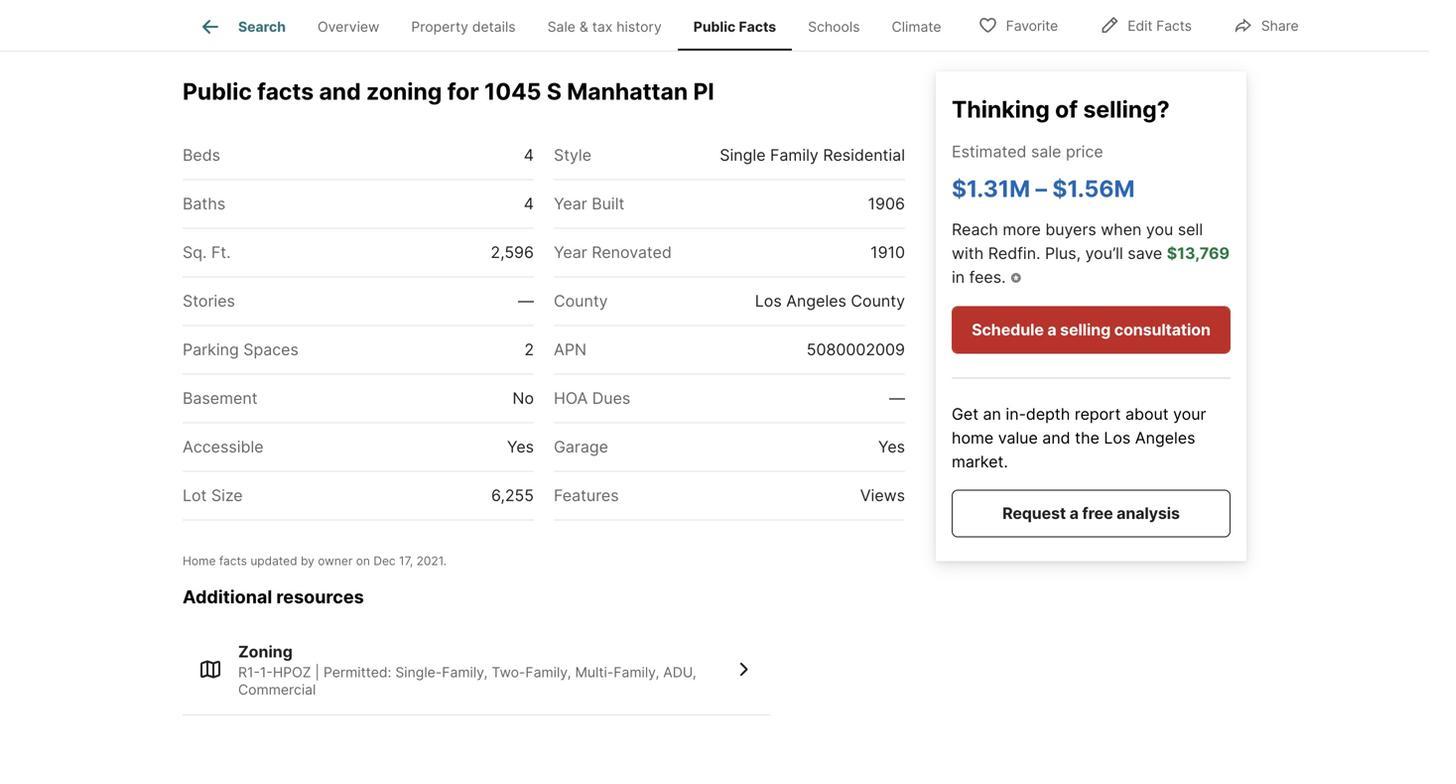 Task type: locate. For each thing, give the bounding box(es) containing it.
free
[[1083, 504, 1114, 523]]

property details
[[411, 18, 516, 35]]

renovated
[[592, 243, 672, 262]]

schedule
[[972, 320, 1044, 339]]

additional resources
[[183, 586, 364, 608]]

4 up 2,596 on the top left of page
[[524, 194, 534, 214]]

hoa dues
[[554, 389, 631, 408]]

facts down search on the left
[[257, 77, 314, 105]]

1 vertical spatial angeles
[[1136, 428, 1196, 448]]

a left selling
[[1048, 320, 1057, 339]]

1 county from the left
[[554, 292, 608, 311]]

0 horizontal spatial family,
[[442, 664, 488, 681]]

0 vertical spatial and
[[319, 77, 361, 105]]

los
[[755, 292, 782, 311], [1104, 428, 1131, 448]]

1 horizontal spatial yes
[[879, 438, 906, 457]]

0 horizontal spatial —
[[518, 292, 534, 311]]

2
[[525, 340, 534, 360]]

1 vertical spatial 4
[[524, 194, 534, 214]]

share
[[1262, 17, 1299, 34]]

1 horizontal spatial facts
[[1157, 17, 1192, 34]]

— for hoa dues
[[890, 389, 906, 408]]

public inside tab
[[694, 18, 736, 35]]

0 vertical spatial year
[[554, 194, 587, 214]]

county up apn
[[554, 292, 608, 311]]

$1.31m
[[952, 174, 1031, 202]]

4 for baths
[[524, 194, 534, 214]]

1 horizontal spatial public
[[694, 18, 736, 35]]

hoa
[[554, 389, 588, 408]]

1 horizontal spatial and
[[1043, 428, 1071, 448]]

los angeles market.
[[952, 428, 1196, 472]]

home
[[183, 554, 216, 569]]

1 vertical spatial and
[[1043, 428, 1071, 448]]

year down year built
[[554, 243, 587, 262]]

0 vertical spatial angeles
[[787, 292, 847, 311]]

value
[[999, 428, 1038, 448]]

yes down no at the bottom left of the page
[[507, 438, 534, 457]]

2 horizontal spatial family,
[[614, 664, 660, 681]]

report
[[1075, 404, 1121, 424]]

1 vertical spatial facts
[[219, 554, 247, 569]]

angeles down about
[[1136, 428, 1196, 448]]

angeles inside los angeles market.
[[1136, 428, 1196, 448]]

facts right edit
[[1157, 17, 1192, 34]]

public for public facts and zoning for 1045 s manhattan pl
[[183, 77, 252, 105]]

year left built on the top of the page
[[554, 194, 587, 214]]

built
[[592, 194, 625, 214]]

0 horizontal spatial a
[[1048, 320, 1057, 339]]

sale & tax history tab
[[532, 3, 678, 51]]

adu,
[[664, 664, 697, 681]]

basement
[[183, 389, 258, 408]]

dec
[[374, 554, 396, 569]]

1 yes from the left
[[507, 438, 534, 457]]

facts for updated
[[219, 554, 247, 569]]

facts right home
[[219, 554, 247, 569]]

facts left 'schools'
[[739, 18, 777, 35]]

you'll
[[1086, 244, 1124, 263]]

thinking of selling?
[[952, 95, 1170, 123]]

—
[[518, 292, 534, 311], [890, 389, 906, 408]]

a inside the schedule a selling consultation button
[[1048, 320, 1057, 339]]

— up 2
[[518, 292, 534, 311]]

los for los angeles market.
[[1104, 428, 1131, 448]]

4 for beds
[[524, 146, 534, 165]]

angeles up the 5080002009 at the top right of page
[[787, 292, 847, 311]]

share button
[[1217, 4, 1316, 45]]

0 horizontal spatial and
[[319, 77, 361, 105]]

2 yes from the left
[[879, 438, 906, 457]]

property details tab
[[396, 3, 532, 51]]

schedule a selling consultation
[[972, 320, 1211, 339]]

family
[[770, 146, 819, 165]]

1 vertical spatial —
[[890, 389, 906, 408]]

edit
[[1128, 17, 1153, 34]]

sq. ft.
[[183, 243, 231, 262]]

consultation
[[1115, 320, 1211, 339]]

— down the 5080002009 at the top right of page
[[890, 389, 906, 408]]

1 vertical spatial year
[[554, 243, 587, 262]]

2 4 from the top
[[524, 194, 534, 214]]

tab list
[[183, 0, 974, 51]]

updated
[[251, 554, 297, 569]]

0 vertical spatial —
[[518, 292, 534, 311]]

zoning r1-1-hpoz | permitted: single-family, two-family, multi-family, adu, commercial
[[238, 643, 697, 699]]

public facts tab
[[678, 3, 792, 51]]

and down depth
[[1043, 428, 1071, 448]]

0 horizontal spatial yes
[[507, 438, 534, 457]]

in
[[952, 267, 965, 287]]

the
[[1075, 428, 1100, 448]]

facts inside tab
[[739, 18, 777, 35]]

facts for edit facts
[[1157, 17, 1192, 34]]

r1-
[[238, 664, 260, 681]]

thinking
[[952, 95, 1050, 123]]

&
[[580, 18, 589, 35]]

reach
[[952, 220, 999, 239]]

hpoz
[[273, 664, 311, 681]]

family, left multi-
[[526, 664, 571, 681]]

a left free
[[1070, 504, 1079, 523]]

favorite
[[1006, 17, 1059, 34]]

0 vertical spatial facts
[[257, 77, 314, 105]]

year for year built
[[554, 194, 587, 214]]

public for public facts
[[694, 18, 736, 35]]

–
[[1036, 174, 1048, 202]]

facts for and
[[257, 77, 314, 105]]

0 vertical spatial 4
[[524, 146, 534, 165]]

county down 1910
[[851, 292, 906, 311]]

your
[[1174, 404, 1207, 424]]

1 horizontal spatial a
[[1070, 504, 1079, 523]]

depth
[[1027, 404, 1071, 424]]

a for request
[[1070, 504, 1079, 523]]

family, left adu,
[[614, 664, 660, 681]]

0 horizontal spatial facts
[[739, 18, 777, 35]]

public up pl
[[694, 18, 736, 35]]

1906
[[868, 194, 906, 214]]

yes up views
[[879, 438, 906, 457]]

1910
[[871, 243, 906, 262]]

style
[[554, 146, 592, 165]]

1 vertical spatial a
[[1070, 504, 1079, 523]]

favorite button
[[962, 4, 1076, 45]]

a inside request a free analysis button
[[1070, 504, 1079, 523]]

0 vertical spatial los
[[755, 292, 782, 311]]

estimated
[[952, 142, 1027, 161]]

1 vertical spatial public
[[183, 77, 252, 105]]

multi-
[[575, 664, 614, 681]]

with
[[952, 244, 984, 263]]

0 horizontal spatial facts
[[219, 554, 247, 569]]

1 vertical spatial los
[[1104, 428, 1131, 448]]

0 horizontal spatial public
[[183, 77, 252, 105]]

1 horizontal spatial —
[[890, 389, 906, 408]]

4 left style
[[524, 146, 534, 165]]

0 vertical spatial a
[[1048, 320, 1057, 339]]

|
[[315, 664, 320, 681]]

0 horizontal spatial county
[[554, 292, 608, 311]]

manhattan
[[567, 77, 688, 105]]

los inside los angeles market.
[[1104, 428, 1131, 448]]

1 horizontal spatial angeles
[[1136, 428, 1196, 448]]

0 horizontal spatial angeles
[[787, 292, 847, 311]]

2 family, from the left
[[526, 664, 571, 681]]

owner
[[318, 554, 353, 569]]

1 horizontal spatial los
[[1104, 428, 1131, 448]]

and left the zoning
[[319, 77, 361, 105]]

stories
[[183, 292, 235, 311]]

public up beds
[[183, 77, 252, 105]]

angeles for los angeles market.
[[1136, 428, 1196, 448]]

1 year from the top
[[554, 194, 587, 214]]

garage
[[554, 438, 609, 457]]

1 horizontal spatial county
[[851, 292, 906, 311]]

home
[[952, 428, 994, 448]]

edit facts
[[1128, 17, 1192, 34]]

a for schedule
[[1048, 320, 1057, 339]]

history
[[617, 18, 662, 35]]

1 horizontal spatial family,
[[526, 664, 571, 681]]

edit facts button
[[1083, 4, 1209, 45]]

yes
[[507, 438, 534, 457], [879, 438, 906, 457]]

facts inside button
[[1157, 17, 1192, 34]]

an
[[983, 404, 1002, 424]]

parking spaces
[[183, 340, 299, 360]]

2 year from the top
[[554, 243, 587, 262]]

0 horizontal spatial los
[[755, 292, 782, 311]]

0 vertical spatial public
[[694, 18, 736, 35]]

apn
[[554, 340, 587, 360]]

5080002009
[[807, 340, 906, 360]]

schedule a selling consultation button
[[952, 306, 1231, 354]]

1 4 from the top
[[524, 146, 534, 165]]

$1.31m – $1.56m
[[952, 174, 1135, 202]]

public
[[694, 18, 736, 35], [183, 77, 252, 105]]

tab list containing search
[[183, 0, 974, 51]]

pl
[[693, 77, 714, 105]]

on
[[356, 554, 370, 569]]

family, left 'two-'
[[442, 664, 488, 681]]

buyers
[[1046, 220, 1097, 239]]

1 horizontal spatial facts
[[257, 77, 314, 105]]

$13,769
[[1167, 244, 1230, 263]]



Task type: describe. For each thing, give the bounding box(es) containing it.
request a free analysis button
[[952, 490, 1231, 538]]

public facts and zoning for 1045 s manhattan pl
[[183, 77, 714, 105]]

additional
[[183, 586, 272, 608]]

analysis
[[1117, 504, 1180, 523]]

single family residential
[[720, 146, 906, 165]]

plus,
[[1045, 244, 1081, 263]]

commercial
[[238, 682, 316, 699]]

los for los angeles county
[[755, 292, 782, 311]]

of
[[1056, 95, 1078, 123]]

for
[[447, 77, 479, 105]]

request a free analysis
[[1003, 504, 1180, 523]]

parking
[[183, 340, 239, 360]]

save
[[1128, 244, 1163, 263]]

$1.56m
[[1053, 174, 1135, 202]]

single-
[[396, 664, 442, 681]]

resources
[[276, 586, 364, 608]]

sq.
[[183, 243, 207, 262]]

s
[[547, 77, 562, 105]]

tax
[[592, 18, 613, 35]]

and inside get an in-depth report about your home value and the
[[1043, 428, 1071, 448]]

facts for public facts
[[739, 18, 777, 35]]

views
[[861, 486, 906, 506]]

2 county from the left
[[851, 292, 906, 311]]

estimated sale price
[[952, 142, 1104, 161]]

search link
[[199, 15, 286, 39]]

schools
[[808, 18, 860, 35]]

overview
[[318, 18, 380, 35]]

overview tab
[[302, 3, 396, 51]]

more
[[1003, 220, 1041, 239]]

search
[[238, 18, 286, 35]]

request
[[1003, 504, 1066, 523]]

details
[[472, 18, 516, 35]]

residential
[[823, 146, 906, 165]]

market.
[[952, 452, 1009, 472]]

two-
[[492, 664, 526, 681]]

fees.
[[970, 267, 1006, 287]]

lot size
[[183, 486, 243, 506]]

angeles for los angeles county
[[787, 292, 847, 311]]

reach more buyers when you sell with redfin. plus, you'll save
[[952, 220, 1203, 263]]

$13,769 in fees.
[[952, 244, 1230, 287]]

sell
[[1178, 220, 1203, 239]]

— for stories
[[518, 292, 534, 311]]

los angeles county
[[755, 292, 906, 311]]

price
[[1066, 142, 1104, 161]]

sale & tax history
[[548, 18, 662, 35]]

yes for accessible
[[507, 438, 534, 457]]

you
[[1147, 220, 1174, 239]]

zoning
[[366, 77, 442, 105]]

3 family, from the left
[[614, 664, 660, 681]]

1 family, from the left
[[442, 664, 488, 681]]

year for year renovated
[[554, 243, 587, 262]]

in-
[[1006, 404, 1027, 424]]

get an in-depth report about your home value and the
[[952, 404, 1207, 448]]

features
[[554, 486, 619, 506]]

17,
[[399, 554, 413, 569]]

climate
[[892, 18, 942, 35]]

public facts
[[694, 18, 777, 35]]

climate tab
[[876, 3, 958, 51]]

selling?
[[1084, 95, 1170, 123]]

selling
[[1061, 320, 1111, 339]]

.
[[444, 554, 447, 569]]

home facts updated by owner on dec 17, 2021 .
[[183, 554, 447, 569]]

when
[[1101, 220, 1142, 239]]

single
[[720, 146, 766, 165]]

dues
[[593, 389, 631, 408]]

beds
[[183, 146, 220, 165]]

property
[[411, 18, 469, 35]]

2,596
[[491, 243, 534, 262]]

accessible
[[183, 438, 264, 457]]

6,255
[[491, 486, 534, 506]]

by
[[301, 554, 315, 569]]

baths
[[183, 194, 226, 214]]

schools tab
[[792, 3, 876, 51]]

about
[[1126, 404, 1169, 424]]

sale
[[1032, 142, 1062, 161]]

yes for garage
[[879, 438, 906, 457]]

1-
[[260, 664, 273, 681]]

1045
[[485, 77, 542, 105]]

spaces
[[243, 340, 299, 360]]

year renovated
[[554, 243, 672, 262]]

2021
[[417, 554, 444, 569]]



Task type: vqa. For each thing, say whether or not it's contained in the screenshot.


